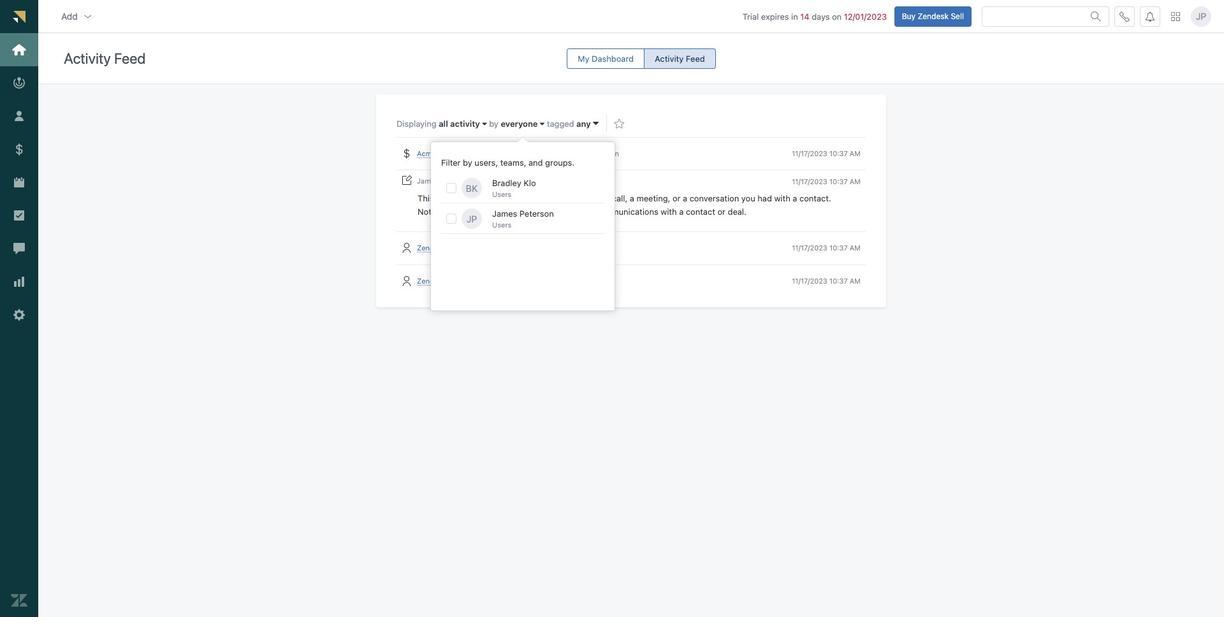 Task type: describe. For each thing, give the bounding box(es) containing it.
by right the filter
[[463, 158, 473, 168]]

1 horizontal spatial with
[[775, 193, 791, 204]]

call,
[[612, 193, 628, 204]]

trial expires in 14 days on 12/01/2023
[[743, 11, 887, 21]]

bell image
[[1146, 11, 1156, 21]]

left
[[473, 177, 484, 185]]

1 vertical spatial jp
[[467, 213, 477, 224]]

you
[[742, 193, 756, 204]]

1 horizontal spatial acme
[[520, 177, 539, 185]]

filter by users, teams, and groups.
[[441, 158, 575, 168]]

zendesk for zendesk sell employee
[[417, 244, 446, 252]]

history
[[537, 207, 564, 217]]

2 11/17/2023 10:37 am from the top
[[792, 177, 861, 186]]

users,
[[475, 158, 498, 168]]

zendesk for zendesk sell
[[417, 277, 446, 285]]

peterson for james peterson left a note for acme co sales opportunity
[[441, 177, 471, 185]]

a right left
[[486, 177, 490, 185]]

and
[[529, 158, 543, 168]]

0 vertical spatial acme
[[417, 149, 436, 158]]

zendesk products image
[[1172, 12, 1181, 21]]

updates
[[547, 193, 579, 204]]

2 horizontal spatial peterson
[[590, 149, 619, 158]]

a left contact.
[[793, 193, 798, 204]]

this
[[418, 193, 434, 204]]

a right call,
[[630, 193, 635, 204]]

notes image
[[402, 176, 412, 186]]

zendesk sell employee link
[[417, 244, 494, 253]]

0 horizontal spatial feed
[[114, 50, 146, 67]]

2 10:37 from the top
[[830, 177, 848, 186]]

groups.
[[546, 158, 575, 168]]

activity
[[451, 119, 480, 129]]

expires
[[762, 11, 790, 21]]

trial
[[743, 11, 759, 21]]

2 11/17/2023 from the top
[[792, 177, 828, 186]]

1 am from the top
[[850, 149, 861, 158]]

sell for zendesk sell
[[448, 277, 460, 285]]

3 10:37 from the top
[[830, 244, 848, 252]]

a right is
[[445, 193, 450, 204]]

zendesk sell
[[417, 277, 460, 285]]

a up contact
[[683, 193, 688, 204]]

4 10:37 from the top
[[830, 277, 848, 285]]

this is a note. use notes to enter updates about a call, a meeting, or a conversation you had with a contact. notes are helpful by keeping a history of your communications with a contact or deal.
[[418, 193, 834, 217]]

to
[[515, 193, 523, 204]]

jp inside button
[[1197, 11, 1207, 22]]

1 horizontal spatial or
[[718, 207, 726, 217]]

activity feed inside activity feed link
[[655, 53, 705, 64]]

activity feed link
[[644, 49, 716, 69]]

filter
[[441, 158, 461, 168]]

bk
[[466, 183, 478, 194]]

contact.
[[800, 193, 832, 204]]

1 horizontal spatial co
[[541, 177, 550, 185]]

are
[[443, 207, 455, 217]]

zendesk image
[[11, 593, 27, 609]]

conversation
[[690, 193, 740, 204]]

a left call,
[[605, 193, 610, 204]]

james peterson left a note for acme co sales opportunity
[[417, 177, 612, 185]]

all activity
[[439, 119, 480, 129]]

of
[[566, 207, 574, 217]]

feed inside activity feed link
[[686, 53, 705, 64]]

add
[[61, 11, 78, 21]]

tagged
[[547, 119, 575, 129]]

4 11/17/2023 from the top
[[792, 277, 828, 285]]

2 am from the top
[[850, 177, 861, 186]]

any
[[577, 119, 591, 129]]

a down enter
[[531, 207, 535, 217]]

note.
[[452, 193, 472, 204]]

everyone
[[501, 119, 538, 129]]

bradley klo users
[[493, 178, 536, 198]]

zendesk sell link
[[417, 277, 460, 286]]

james for james peterson users
[[493, 209, 518, 219]]

james for james peterson left a note for acme co sales opportunity
[[417, 177, 439, 185]]

zendesk inside buy zendesk sell button
[[918, 11, 949, 21]]

james peterson users
[[493, 209, 554, 229]]

notes
[[491, 193, 513, 204]]

by right added
[[556, 149, 564, 158]]

note
[[492, 177, 507, 185]]

1 11/17/2023 from the top
[[792, 149, 828, 158]]

meeting,
[[637, 193, 671, 204]]

1 11/17/2023 10:37 am from the top
[[792, 149, 861, 158]]

teams,
[[501, 158, 527, 168]]

sell for zendesk sell employee
[[448, 244, 460, 252]]

14
[[801, 11, 810, 21]]



Task type: vqa. For each thing, say whether or not it's contained in the screenshot.
the leftmost OPPORTUNITY
yes



Task type: locate. For each thing, give the bounding box(es) containing it.
users for jp
[[493, 221, 512, 229]]

1 vertical spatial zendesk
[[417, 244, 446, 252]]

buy
[[903, 11, 916, 21]]

my
[[578, 53, 590, 64]]

0 vertical spatial sell
[[952, 11, 965, 21]]

added
[[533, 149, 554, 158]]

peterson inside james peterson users
[[520, 209, 554, 219]]

2 horizontal spatial caret down image
[[593, 118, 599, 129]]

feed
[[114, 50, 146, 67], [686, 53, 705, 64]]

jp
[[1197, 11, 1207, 22], [467, 213, 477, 224]]

sales up "updates"
[[552, 177, 570, 185]]

opportunity
[[469, 149, 509, 158], [572, 177, 612, 185]]

peterson for james peterson users
[[520, 209, 554, 219]]

0 horizontal spatial activity feed
[[64, 50, 146, 67]]

1 vertical spatial or
[[718, 207, 726, 217]]

4 am from the top
[[850, 277, 861, 285]]

opportunity up note
[[469, 149, 509, 158]]

10:37
[[830, 149, 848, 158], [830, 177, 848, 186], [830, 244, 848, 252], [830, 277, 848, 285]]

displaying
[[397, 119, 439, 129]]

1 vertical spatial sell
[[448, 244, 460, 252]]

caret down image right the any
[[593, 118, 599, 129]]

zendesk inside zendesk sell link
[[417, 277, 446, 285]]

1 vertical spatial with
[[661, 207, 677, 217]]

0 vertical spatial zendesk
[[918, 11, 949, 21]]

or
[[673, 193, 681, 204], [718, 207, 726, 217]]

dashboard
[[592, 53, 634, 64]]

acme co sales opportunity link down the 'all activity' link
[[417, 149, 509, 158]]

0 vertical spatial with
[[775, 193, 791, 204]]

activity right dashboard
[[655, 53, 684, 64]]

users inside bradley klo users
[[493, 190, 512, 198]]

klo
[[524, 178, 536, 188]]

james down the any
[[566, 149, 588, 158]]

1 horizontal spatial jp
[[1197, 11, 1207, 22]]

by down use
[[486, 207, 496, 217]]

$0.00
[[511, 149, 531, 158]]

opportunity up about
[[572, 177, 612, 185]]

chevron down image
[[83, 11, 93, 21]]

calls image
[[1120, 11, 1131, 21]]

use
[[474, 193, 489, 204]]

acme
[[417, 149, 436, 158], [520, 177, 539, 185]]

acme co sales opportunity $0.00 added by james peterson
[[417, 149, 619, 158]]

sell right buy
[[952, 11, 965, 21]]

1 horizontal spatial activity
[[655, 53, 684, 64]]

activity
[[64, 50, 111, 67], [655, 53, 684, 64]]

by
[[489, 119, 499, 129], [556, 149, 564, 158], [463, 158, 473, 168], [486, 207, 496, 217]]

co right klo at the top left of the page
[[541, 177, 550, 185]]

0 horizontal spatial with
[[661, 207, 677, 217]]

with
[[775, 193, 791, 204], [661, 207, 677, 217]]

0 vertical spatial users
[[493, 190, 512, 198]]

2 vertical spatial james
[[493, 209, 518, 219]]

in
[[792, 11, 799, 21]]

jp right zendesk products icon
[[1197, 11, 1207, 22]]

0 vertical spatial peterson
[[590, 149, 619, 158]]

employee
[[462, 244, 494, 252]]

1 horizontal spatial feed
[[686, 53, 705, 64]]

communications
[[595, 207, 659, 217]]

your
[[576, 207, 593, 217]]

0 vertical spatial or
[[673, 193, 681, 204]]

james
[[566, 149, 588, 158], [417, 177, 439, 185], [493, 209, 518, 219]]

12/01/2023
[[845, 11, 887, 21]]

zendesk right buy
[[918, 11, 949, 21]]

users inside james peterson users
[[493, 221, 512, 229]]

acme co sales opportunity link up "updates"
[[520, 177, 612, 186]]

is
[[437, 193, 443, 204]]

james inside james peterson users
[[493, 209, 518, 219]]

jp button
[[1192, 6, 1212, 27]]

peterson up note.
[[441, 177, 471, 185]]

my dashboard
[[578, 53, 634, 64]]

3 11/17/2023 10:37 am from the top
[[792, 244, 861, 252]]

users
[[493, 190, 512, 198], [493, 221, 512, 229]]

3 am from the top
[[850, 244, 861, 252]]

zendesk
[[918, 11, 949, 21], [417, 244, 446, 252], [417, 277, 446, 285]]

1 horizontal spatial opportunity
[[572, 177, 612, 185]]

sales down all activity
[[449, 149, 467, 158]]

buy zendesk sell button
[[895, 6, 972, 27]]

caret down image for any
[[593, 118, 599, 129]]

for
[[509, 177, 518, 185]]

buy zendesk sell
[[903, 11, 965, 21]]

search image
[[1092, 11, 1102, 21]]

peterson
[[590, 149, 619, 158], [441, 177, 471, 185], [520, 209, 554, 219]]

1 horizontal spatial activity feed
[[655, 53, 705, 64]]

0 vertical spatial james
[[566, 149, 588, 158]]

zendesk up zendesk sell
[[417, 244, 446, 252]]

zendesk sell employee
[[417, 244, 494, 252]]

helpful
[[458, 207, 484, 217]]

contact
[[686, 207, 716, 217]]

0 horizontal spatial co
[[438, 149, 447, 158]]

acme co sales opportunity link
[[417, 149, 509, 158], [520, 177, 612, 186]]

0 vertical spatial acme co sales opportunity link
[[417, 149, 509, 158]]

1 10:37 from the top
[[830, 149, 848, 158]]

1 vertical spatial co
[[541, 177, 550, 185]]

my dashboard link
[[567, 49, 645, 69]]

caret down image right activity
[[482, 120, 487, 128]]

activity down "chevron down" image
[[64, 50, 111, 67]]

0 horizontal spatial acme
[[417, 149, 436, 158]]

1 vertical spatial sales
[[552, 177, 570, 185]]

acme left the filter
[[417, 149, 436, 158]]

about
[[581, 193, 603, 204]]

jp down use
[[467, 213, 477, 224]]

sell
[[952, 11, 965, 21], [448, 244, 460, 252], [448, 277, 460, 285]]

james up this
[[417, 177, 439, 185]]

or right meeting,
[[673, 193, 681, 204]]

2 users from the top
[[493, 221, 512, 229]]

0 vertical spatial opportunity
[[469, 149, 509, 158]]

enter
[[525, 193, 545, 204]]

3 11/17/2023 from the top
[[792, 244, 828, 252]]

sell left employee
[[448, 244, 460, 252]]

1 vertical spatial peterson
[[441, 177, 471, 185]]

11/17/2023
[[792, 149, 828, 158], [792, 177, 828, 186], [792, 244, 828, 252], [792, 277, 828, 285]]

caret down image left the tagged
[[540, 120, 545, 128]]

acme right for
[[520, 177, 539, 185]]

11/17/2023 10:37 am
[[792, 149, 861, 158], [792, 177, 861, 186], [792, 244, 861, 252], [792, 277, 861, 285]]

0 horizontal spatial jp
[[467, 213, 477, 224]]

keeping
[[498, 207, 528, 217]]

caret down image inside the 'all activity' link
[[482, 120, 487, 128]]

by inside this is a note. use notes to enter updates about a call, a meeting, or a conversation you had with a contact. notes are helpful by keeping a history of your communications with a contact or deal.
[[486, 207, 496, 217]]

peterson down the any
[[590, 149, 619, 158]]

0 vertical spatial sales
[[449, 149, 467, 158]]

1 vertical spatial james
[[417, 177, 439, 185]]

0 horizontal spatial james
[[417, 177, 439, 185]]

1 vertical spatial opportunity
[[572, 177, 612, 185]]

with right had
[[775, 193, 791, 204]]

1 vertical spatial users
[[493, 221, 512, 229]]

1 horizontal spatial james
[[493, 209, 518, 219]]

2 vertical spatial sell
[[448, 277, 460, 285]]

0 horizontal spatial peterson
[[441, 177, 471, 185]]

co
[[438, 149, 447, 158], [541, 177, 550, 185]]

0 horizontal spatial caret down image
[[482, 120, 487, 128]]

users for bk
[[493, 190, 512, 198]]

1 horizontal spatial sales
[[552, 177, 570, 185]]

peterson down enter
[[520, 209, 554, 219]]

add button
[[51, 4, 103, 29]]

had
[[758, 193, 773, 204]]

0 horizontal spatial or
[[673, 193, 681, 204]]

with down meeting,
[[661, 207, 677, 217]]

2 vertical spatial zendesk
[[417, 277, 446, 285]]

users down keeping
[[493, 221, 512, 229]]

a
[[486, 177, 490, 185], [445, 193, 450, 204], [605, 193, 610, 204], [630, 193, 635, 204], [683, 193, 688, 204], [793, 193, 798, 204], [531, 207, 535, 217], [680, 207, 684, 217]]

all
[[439, 119, 448, 129]]

1 users from the top
[[493, 190, 512, 198]]

sales
[[449, 149, 467, 158], [552, 177, 570, 185]]

0 vertical spatial co
[[438, 149, 447, 158]]

deal.
[[728, 207, 747, 217]]

activity feed
[[64, 50, 146, 67], [655, 53, 705, 64]]

by left everyone at the left of page
[[489, 119, 499, 129]]

days
[[812, 11, 830, 21]]

sell down zendesk sell employee link
[[448, 277, 460, 285]]

1 horizontal spatial acme co sales opportunity link
[[520, 177, 612, 186]]

0 horizontal spatial acme co sales opportunity link
[[417, 149, 509, 158]]

on
[[833, 11, 842, 21]]

sell inside button
[[952, 11, 965, 21]]

co down "all"
[[438, 149, 447, 158]]

0 horizontal spatial opportunity
[[469, 149, 509, 158]]

am
[[850, 149, 861, 158], [850, 177, 861, 186], [850, 244, 861, 252], [850, 277, 861, 285]]

1 vertical spatial acme co sales opportunity link
[[520, 177, 612, 186]]

zendesk down zendesk sell employee link
[[417, 277, 446, 285]]

bradley
[[493, 178, 522, 188]]

1 horizontal spatial caret down image
[[540, 120, 545, 128]]

1 horizontal spatial peterson
[[520, 209, 554, 219]]

caret down image for everyone
[[540, 120, 545, 128]]

all activity link
[[439, 119, 487, 129]]

0 horizontal spatial activity
[[64, 50, 111, 67]]

zendesk inside zendesk sell employee link
[[417, 244, 446, 252]]

2 horizontal spatial james
[[566, 149, 588, 158]]

james down notes
[[493, 209, 518, 219]]

caret down image
[[593, 118, 599, 129], [482, 120, 487, 128], [540, 120, 545, 128]]

or down conversation
[[718, 207, 726, 217]]

a left contact
[[680, 207, 684, 217]]

2 vertical spatial peterson
[[520, 209, 554, 219]]

1 vertical spatial acme
[[520, 177, 539, 185]]

0 vertical spatial jp
[[1197, 11, 1207, 22]]

users down 'bradley'
[[493, 190, 512, 198]]

notes
[[418, 207, 441, 217]]

0 horizontal spatial sales
[[449, 149, 467, 158]]

4 11/17/2023 10:37 am from the top
[[792, 277, 861, 285]]



